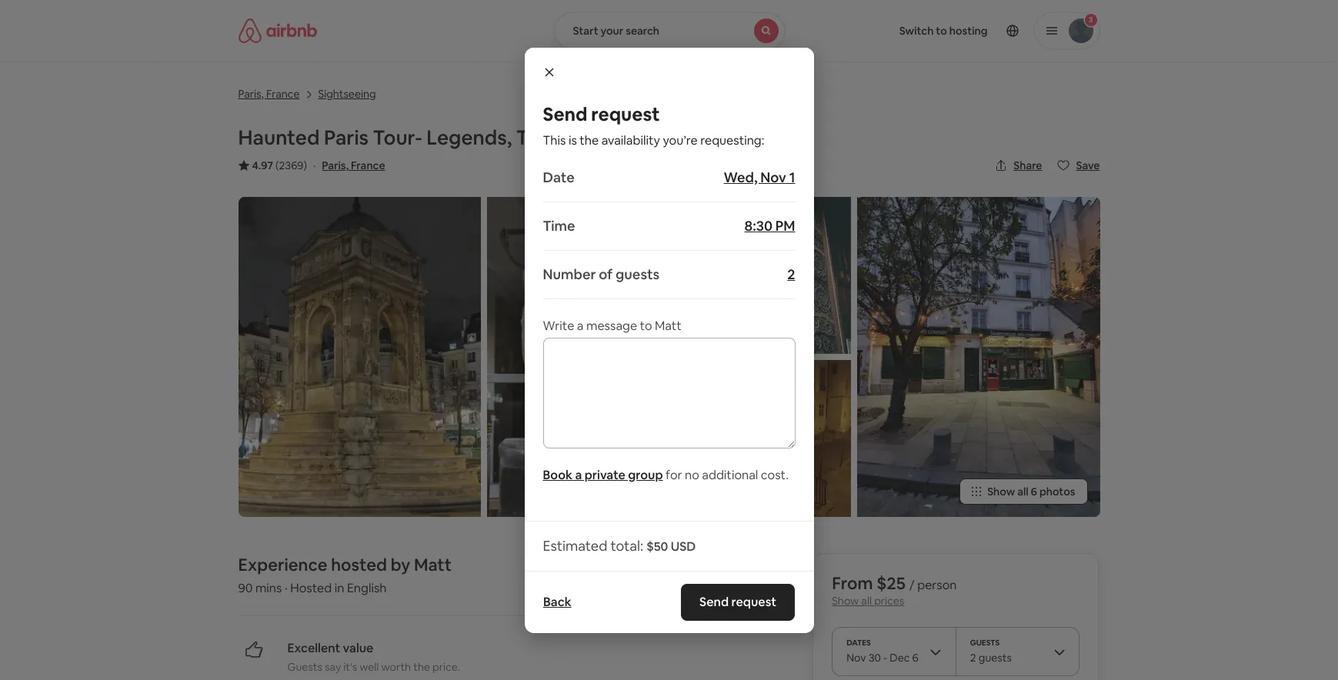 Task type: locate. For each thing, give the bounding box(es) containing it.
sightseeing link
[[318, 85, 376, 102]]

visit the cemetery of the innocents image
[[238, 197, 481, 517], [238, 197, 481, 517]]

send
[[543, 102, 588, 126], [700, 594, 729, 610]]

1 vertical spatial paris, france link
[[322, 159, 385, 172]]

1 vertical spatial the
[[414, 660, 430, 674]]

1 vertical spatial france
[[351, 159, 385, 172]]

paris, france link down paris
[[322, 159, 385, 172]]

paris, up haunted
[[238, 87, 264, 101]]

from
[[832, 573, 873, 594]]

for
[[666, 467, 682, 483]]

0 horizontal spatial paris, france link
[[238, 85, 300, 102]]

the inside excellent value guests say it's well worth the price.
[[414, 660, 430, 674]]

france up haunted
[[266, 87, 300, 101]]

show left 'prices'
[[832, 594, 859, 608]]

1 horizontal spatial paris,
[[322, 159, 349, 172]]

1 horizontal spatial all
[[1018, 485, 1029, 499]]

show all prices button
[[832, 594, 905, 608]]

by matt
[[391, 554, 452, 576]]

0 vertical spatial request
[[591, 102, 660, 126]]

paris
[[324, 125, 369, 151]]

learn more about the host, matt. image
[[698, 554, 741, 597], [698, 554, 741, 597]]

to
[[640, 318, 652, 334]]

0 vertical spatial a
[[577, 318, 584, 334]]

paris, france link
[[238, 85, 300, 102], [322, 159, 385, 172]]

·
[[313, 159, 316, 172], [285, 580, 288, 597]]

request inside send request this is the availability you're requesting:
[[591, 102, 660, 126]]

get up close with some of paris' furry friends image
[[487, 197, 728, 517], [487, 197, 728, 517]]

8:30
[[745, 217, 773, 234]]

the
[[580, 132, 599, 148], [414, 660, 430, 674]]

your
[[601, 24, 624, 38]]

meet in front of this famous bookstore image
[[858, 197, 1100, 517], [858, 197, 1100, 517]]

1 horizontal spatial send
[[700, 594, 729, 610]]

send inside button
[[700, 594, 729, 610]]

paris, france link up haunted
[[238, 85, 300, 102]]

date
[[543, 168, 575, 186]]

save
[[1077, 159, 1100, 172]]

request inside button
[[732, 594, 777, 610]]

english
[[347, 580, 387, 597]]

0 vertical spatial all
[[1018, 485, 1029, 499]]

additional
[[702, 467, 758, 483]]

0 horizontal spatial show
[[832, 594, 859, 608]]

request
[[591, 102, 660, 126], [732, 594, 777, 610]]

1 vertical spatial ·
[[285, 580, 288, 597]]

more
[[725, 125, 773, 151]]

0 horizontal spatial all
[[862, 594, 872, 608]]

guests
[[288, 660, 323, 674]]

wed, nov 1
[[724, 168, 796, 186]]

1 vertical spatial all
[[862, 594, 872, 608]]

write a message to matt
[[543, 318, 682, 334]]

availability
[[602, 132, 660, 148]]

worth
[[381, 660, 411, 674]]

share
[[1014, 159, 1043, 172]]

1 vertical spatial paris,
[[322, 159, 349, 172]]

0 horizontal spatial request
[[591, 102, 660, 126]]

1 horizontal spatial ·
[[313, 159, 316, 172]]

0 horizontal spatial france
[[266, 87, 300, 101]]

a right write at the left top
[[577, 318, 584, 334]]

estimated
[[543, 537, 608, 555]]

sightseeing
[[318, 87, 376, 101]]

2
[[788, 265, 796, 283]]

group
[[628, 467, 663, 483]]

1 horizontal spatial the
[[580, 132, 599, 148]]

1 vertical spatial request
[[732, 594, 777, 610]]

0 vertical spatial paris,
[[238, 87, 264, 101]]

1 vertical spatial send
[[700, 594, 729, 610]]

4.97 (2369)
[[252, 159, 307, 172]]

price.
[[433, 660, 460, 674]]

· right the (2369) at top left
[[313, 159, 316, 172]]

4.97
[[252, 159, 273, 172]]

show left 6
[[988, 485, 1016, 499]]

the left price.
[[414, 660, 430, 674]]

0 horizontal spatial ·
[[285, 580, 288, 597]]

1 vertical spatial a
[[575, 467, 582, 483]]

show
[[988, 485, 1016, 499], [832, 594, 859, 608]]

1 horizontal spatial france
[[351, 159, 385, 172]]

all left 6
[[1018, 485, 1029, 499]]

crime,
[[563, 125, 625, 151]]

a for book
[[575, 467, 582, 483]]

wed, nov 1 button
[[724, 167, 796, 187]]

0 horizontal spatial paris,
[[238, 87, 264, 101]]

0 vertical spatial paris, france link
[[238, 85, 300, 102]]

1 horizontal spatial show
[[988, 485, 1016, 499]]

1
[[790, 168, 796, 186]]

the right is
[[580, 132, 599, 148]]

start your search button
[[554, 12, 785, 49]]

all left 'prices'
[[862, 594, 872, 608]]

paris,
[[238, 87, 264, 101], [322, 159, 349, 172]]

8:30 pm
[[745, 217, 796, 234]]

1 vertical spatial show
[[832, 594, 859, 608]]

tour-
[[373, 125, 422, 151]]

this
[[543, 132, 566, 148]]

excellent
[[288, 640, 340, 657]]

· paris, france
[[313, 159, 385, 172]]

send request
[[700, 594, 777, 610]]

is
[[569, 132, 577, 148]]

all inside from $25 / person show all prices
[[862, 594, 872, 608]]

0 horizontal spatial send
[[543, 102, 588, 126]]

private
[[585, 467, 626, 483]]

excellent value guests say it's well worth the price.
[[288, 640, 460, 674]]

paris, down paris
[[322, 159, 349, 172]]

book a private group for no additional cost.
[[543, 467, 789, 483]]

0 vertical spatial show
[[988, 485, 1016, 499]]

discover the demon doors of notre dame image
[[734, 197, 851, 354], [734, 197, 851, 354]]

0 horizontal spatial the
[[414, 660, 430, 674]]

a right book
[[575, 467, 582, 483]]

send inside send request this is the availability you're requesting:
[[543, 102, 588, 126]]

· right mins
[[285, 580, 288, 597]]

nov
[[761, 168, 787, 186]]

request for send request
[[732, 594, 777, 610]]

france down paris
[[351, 159, 385, 172]]

value
[[343, 640, 374, 657]]

0 vertical spatial the
[[580, 132, 599, 148]]

1 horizontal spatial request
[[732, 594, 777, 610]]

discover hidden corners of paris image
[[734, 360, 851, 517], [734, 360, 851, 517]]

0 vertical spatial send
[[543, 102, 588, 126]]



Task type: describe. For each thing, give the bounding box(es) containing it.
true
[[516, 125, 559, 151]]

requesting:
[[701, 132, 765, 148]]

person
[[918, 577, 957, 593]]

of
[[599, 265, 613, 283]]

· inside the experience hosted by matt 90 mins · hosted in english
[[285, 580, 288, 597]]

1 horizontal spatial paris, france link
[[322, 159, 385, 172]]

wed,
[[724, 168, 758, 186]]

start
[[573, 24, 599, 38]]

time
[[543, 217, 575, 234]]

&
[[706, 125, 720, 151]]

mins
[[255, 580, 282, 597]]

in
[[335, 580, 344, 597]]

send request button
[[682, 584, 796, 621]]

haunted paris tour- legends, true crime, ghosts, & more
[[238, 125, 773, 151]]

0 vertical spatial france
[[266, 87, 300, 101]]

experience
[[238, 554, 328, 576]]

show inside from $25 / person show all prices
[[832, 594, 859, 608]]

request for send request this is the availability you're requesting:
[[591, 102, 660, 126]]

paris, france
[[238, 87, 300, 101]]

send for send request this is the availability you're requesting:
[[543, 102, 588, 126]]

start your search
[[573, 24, 660, 38]]

show all 6 photos link
[[960, 479, 1088, 505]]

show all 6 photos
[[988, 485, 1076, 499]]

photos
[[1040, 485, 1076, 499]]

guests
[[616, 265, 660, 283]]

90
[[238, 580, 253, 597]]

send request this is the availability you're requesting:
[[543, 102, 765, 148]]

estimated total: $50 usd
[[543, 537, 696, 555]]

$50
[[647, 538, 668, 555]]

ghosts,
[[630, 125, 702, 151]]

experience hosted by matt 90 mins · hosted in english
[[238, 554, 452, 597]]

a for write
[[577, 318, 584, 334]]

haunted
[[238, 125, 320, 151]]

back button
[[535, 587, 579, 618]]

number of guests
[[543, 265, 660, 283]]

say
[[325, 660, 341, 674]]

all inside show all 6 photos link
[[1018, 485, 1029, 499]]

book
[[543, 467, 573, 483]]

(2369)
[[276, 159, 307, 172]]

Write a message to Matt text field
[[543, 338, 796, 448]]

well
[[360, 660, 379, 674]]

$25
[[877, 573, 906, 594]]

it's
[[344, 660, 357, 674]]

profile element
[[803, 0, 1100, 62]]

0 vertical spatial ·
[[313, 159, 316, 172]]

Start your search search field
[[554, 12, 785, 49]]

save button
[[1052, 152, 1107, 179]]

hosted
[[290, 580, 332, 597]]

pm
[[776, 217, 796, 234]]

from $25 / person show all prices
[[832, 573, 957, 608]]

/
[[910, 577, 915, 593]]

cost.
[[761, 467, 789, 483]]

back
[[543, 594, 571, 610]]

book a private group button
[[543, 467, 663, 484]]

6
[[1031, 485, 1038, 499]]

usd
[[671, 538, 696, 555]]

no
[[685, 467, 700, 483]]

you're
[[663, 132, 698, 148]]

the inside send request this is the availability you're requesting:
[[580, 132, 599, 148]]

number
[[543, 265, 596, 283]]

write
[[543, 318, 575, 334]]

2 button
[[788, 264, 796, 284]]

hosted
[[331, 554, 387, 576]]

send for send request
[[700, 594, 729, 610]]

matt
[[655, 318, 682, 334]]

legends,
[[427, 125, 512, 151]]

prices
[[875, 594, 905, 608]]

share button
[[989, 152, 1049, 179]]

8:30 pm button
[[745, 216, 796, 236]]

message
[[587, 318, 637, 334]]

total:
[[611, 537, 644, 555]]

search
[[626, 24, 660, 38]]



Task type: vqa. For each thing, say whether or not it's contained in the screenshot.
3 to the top
no



